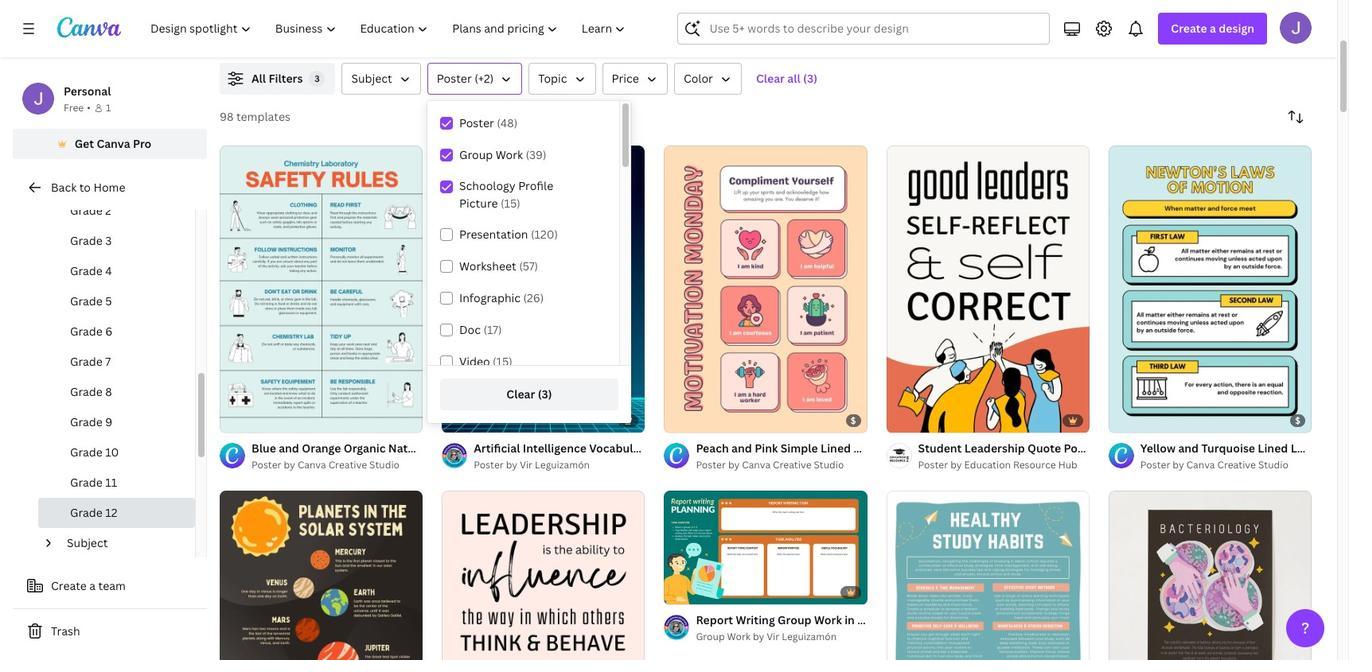 Task type: locate. For each thing, give the bounding box(es) containing it.
grade left 7
[[70, 354, 103, 369]]

poster inside poster by vir leguizamón link
[[474, 459, 504, 472]]

poster (48)
[[459, 115, 518, 131]]

1 horizontal spatial poster by canva creative studio
[[696, 459, 844, 472]]

0 horizontal spatial 3
[[105, 233, 112, 248]]

(3) right the all
[[803, 71, 818, 86]]

0 vertical spatial (3)
[[803, 71, 818, 86]]

grade 12
[[70, 505, 117, 521]]

(3) inside button
[[803, 71, 818, 86]]

1 vertical spatial leguizamón
[[782, 630, 837, 644]]

poster by education resource hub link
[[918, 458, 1090, 474]]

7
[[105, 354, 111, 369]]

grade 5 link
[[38, 287, 195, 317]]

1 $ from the left
[[851, 415, 856, 427]]

1 horizontal spatial poster by canva creative studio link
[[696, 458, 867, 474]]

trash
[[51, 624, 80, 639]]

$
[[851, 415, 856, 427], [1295, 415, 1301, 427]]

a for team
[[89, 579, 96, 594]]

grade down to
[[70, 203, 103, 218]]

poster inside poster by education resource hub link
[[918, 459, 948, 472]]

9 grade from the top
[[70, 445, 103, 460]]

0 vertical spatial vir
[[520, 459, 533, 472]]

yellow and turquoise lined laws of mo poster by canva creative studio
[[1141, 441, 1349, 472]]

poster
[[437, 71, 472, 86], [459, 115, 494, 131], [252, 459, 281, 472], [474, 459, 504, 472], [696, 459, 726, 472], [918, 459, 948, 472], [1141, 459, 1170, 472]]

4 grade from the top
[[70, 294, 103, 309]]

grade for grade 2
[[70, 203, 103, 218]]

subject button down 12
[[60, 529, 185, 559]]

create left team
[[51, 579, 87, 594]]

grade
[[70, 203, 103, 218], [70, 233, 103, 248], [70, 263, 103, 279], [70, 294, 103, 309], [70, 324, 103, 339], [70, 354, 103, 369], [70, 384, 103, 400], [70, 415, 103, 430], [70, 445, 103, 460], [70, 475, 103, 490], [70, 505, 103, 521]]

98 templates
[[220, 109, 290, 124]]

poster by canva creative studio link
[[252, 458, 423, 474], [696, 458, 867, 474], [1141, 458, 1312, 474]]

clear for clear (3)
[[507, 387, 535, 402]]

grade for grade 12
[[70, 505, 103, 521]]

artificial intelligence vocabulary posters in blue and pink 3d neon style image
[[442, 146, 645, 433]]

poster by canva creative studio for poster by canva creative studio "link" associated with blue and orange organic natural lab safety rules chemistry poster image
[[252, 459, 400, 472]]

1 grade from the top
[[70, 203, 103, 218]]

templates
[[236, 109, 290, 124]]

0 vertical spatial of
[[1320, 441, 1332, 456]]

schoology profile picture
[[459, 178, 553, 211]]

mo
[[1334, 441, 1349, 456]]

0 vertical spatial a
[[1210, 21, 1216, 36]]

0 vertical spatial leguizamón
[[535, 459, 590, 472]]

1 horizontal spatial create
[[1171, 21, 1207, 36]]

grade 2 link
[[38, 196, 195, 226]]

0 horizontal spatial work
[[496, 147, 523, 162]]

grade 8 link
[[38, 377, 195, 408]]

a
[[1210, 21, 1216, 36], [89, 579, 96, 594]]

poster by canva creative studio link for blue and orange organic natural lab safety rules chemistry poster image
[[252, 458, 423, 474]]

0 vertical spatial group
[[459, 147, 493, 162]]

free •
[[64, 101, 91, 115]]

poster (+2) button
[[427, 63, 522, 95]]

grade 9 link
[[38, 408, 195, 438]]

work for (39)
[[496, 147, 523, 162]]

0 vertical spatial create
[[1171, 21, 1207, 36]]

(48)
[[497, 115, 518, 131]]

1 horizontal spatial work
[[727, 630, 751, 644]]

grade for grade 7
[[70, 354, 103, 369]]

clear
[[756, 71, 785, 86], [507, 387, 535, 402]]

2 $ from the left
[[1295, 415, 1301, 427]]

1 horizontal spatial 2
[[693, 586, 698, 598]]

creative inside 'yellow and turquoise lined laws of mo poster by canva creative studio'
[[1217, 459, 1256, 472]]

subject button down top level navigation element at the left top
[[342, 63, 421, 95]]

2 grade from the top
[[70, 233, 103, 248]]

create inside dropdown button
[[1171, 21, 1207, 36]]

1 vertical spatial a
[[89, 579, 96, 594]]

1 vertical spatial 1
[[675, 586, 680, 598]]

0 vertical spatial clear
[[756, 71, 785, 86]]

1 horizontal spatial studio
[[814, 459, 844, 472]]

subject down grade 12
[[67, 536, 108, 551]]

(26)
[[523, 291, 544, 306]]

filters
[[269, 71, 303, 86]]

a left team
[[89, 579, 96, 594]]

1 vertical spatial create
[[51, 579, 87, 594]]

create inside 'button'
[[51, 579, 87, 594]]

10 grade from the top
[[70, 475, 103, 490]]

a inside dropdown button
[[1210, 21, 1216, 36]]

1 horizontal spatial (3)
[[803, 71, 818, 86]]

1 vertical spatial 3
[[105, 233, 112, 248]]

leguizamón
[[535, 459, 590, 472], [782, 630, 837, 644]]

grade left 12
[[70, 505, 103, 521]]

1 vertical spatial of
[[682, 586, 691, 598]]

0 vertical spatial subject button
[[342, 63, 421, 95]]

3 studio from the left
[[1258, 459, 1289, 472]]

3 right the filters
[[315, 72, 320, 84]]

•
[[87, 101, 91, 115]]

1 creative from the left
[[328, 459, 367, 472]]

1 horizontal spatial creative
[[773, 459, 812, 472]]

1 horizontal spatial $
[[1295, 415, 1301, 427]]

grade 9
[[70, 415, 113, 430]]

1 studio from the left
[[369, 459, 400, 472]]

5 grade from the top
[[70, 324, 103, 339]]

1 vertical spatial work
[[727, 630, 751, 644]]

clear inside 'clear (3)' button
[[507, 387, 535, 402]]

3 grade from the top
[[70, 263, 103, 279]]

None search field
[[678, 13, 1050, 45]]

grade 10 link
[[38, 438, 195, 468]]

3 creative from the left
[[1217, 459, 1256, 472]]

clear down video (15)
[[507, 387, 535, 402]]

schoology
[[459, 178, 516, 193]]

poster inside poster (+2) button
[[437, 71, 472, 86]]

price button
[[602, 63, 668, 95]]

create
[[1171, 21, 1207, 36], [51, 579, 87, 594]]

0 horizontal spatial subject
[[67, 536, 108, 551]]

0 vertical spatial 2
[[105, 203, 111, 218]]

bacteriology science classroom poster set in pink purple blue green illustrated style image
[[1109, 491, 1312, 661]]

of
[[1320, 441, 1332, 456], [682, 586, 691, 598]]

0 horizontal spatial leguizamón
[[535, 459, 590, 472]]

clear inside clear all (3) button
[[756, 71, 785, 86]]

(15) down 'schoology'
[[501, 196, 520, 211]]

(3) inside button
[[538, 387, 552, 402]]

grade left the 11
[[70, 475, 103, 490]]

all
[[787, 71, 801, 86]]

0 vertical spatial subject
[[351, 71, 392, 86]]

1 vertical spatial subject
[[67, 536, 108, 551]]

creative
[[328, 459, 367, 472], [773, 459, 812, 472], [1217, 459, 1256, 472]]

2 horizontal spatial studio
[[1258, 459, 1289, 472]]

grade left 4 at top
[[70, 263, 103, 279]]

1 horizontal spatial group
[[696, 630, 725, 644]]

clear left the all
[[756, 71, 785, 86]]

0 horizontal spatial (3)
[[538, 387, 552, 402]]

1 horizontal spatial vir
[[767, 630, 780, 644]]

by for poster by canva creative studio "link" associated with blue and orange organic natural lab safety rules chemistry poster image
[[284, 459, 295, 472]]

7 grade from the top
[[70, 384, 103, 400]]

subject down top level navigation element at the left top
[[351, 71, 392, 86]]

grade 3
[[70, 233, 112, 248]]

$ for yellow and turquoise lined laws of motion physics poster image
[[1295, 415, 1301, 427]]

0 horizontal spatial a
[[89, 579, 96, 594]]

personal
[[64, 84, 111, 99]]

poster by canva creative studio for poster by canva creative studio "link" related to peach and pink simple lined motivation monday wellness social and emotional learning poster image
[[696, 459, 844, 472]]

2 horizontal spatial creative
[[1217, 459, 1256, 472]]

2 studio from the left
[[814, 459, 844, 472]]

0 horizontal spatial group
[[459, 147, 493, 162]]

Sort by button
[[1280, 101, 1312, 133]]

1 horizontal spatial 3
[[315, 72, 320, 84]]

2 creative from the left
[[773, 459, 812, 472]]

a left design
[[1210, 21, 1216, 36]]

a inside 'button'
[[89, 579, 96, 594]]

price
[[612, 71, 639, 86]]

1 vertical spatial clear
[[507, 387, 535, 402]]

back to home link
[[13, 172, 207, 204]]

(17)
[[484, 322, 502, 338]]

grade left 8
[[70, 384, 103, 400]]

blue and orange organic natural lab safety rules chemistry poster image
[[220, 146, 423, 433]]

1 horizontal spatial a
[[1210, 21, 1216, 36]]

2 poster by canva creative studio from the left
[[696, 459, 844, 472]]

group up 'schoology'
[[459, 147, 493, 162]]

grade left '9'
[[70, 415, 103, 430]]

3 poster by canva creative studio link from the left
[[1141, 458, 1312, 474]]

0 vertical spatial 1
[[106, 101, 111, 115]]

1 horizontal spatial 1
[[675, 586, 680, 598]]

poster by canva creative studio
[[252, 459, 400, 472], [696, 459, 844, 472]]

0 horizontal spatial poster by canva creative studio link
[[252, 458, 423, 474]]

0 horizontal spatial create
[[51, 579, 87, 594]]

1 poster by canva creative studio from the left
[[252, 459, 400, 472]]

0 horizontal spatial 1
[[106, 101, 111, 115]]

ash grey and beige organic natural solar system astronomy poster image
[[220, 491, 423, 661]]

(15)
[[501, 196, 520, 211], [493, 354, 513, 369]]

poster by canva creative studio link for peach and pink simple lined motivation monday wellness social and emotional learning poster image
[[696, 458, 867, 474]]

6
[[105, 324, 113, 339]]

11 grade from the top
[[70, 505, 103, 521]]

group down the 1 of 2
[[696, 630, 725, 644]]

0 horizontal spatial creative
[[328, 459, 367, 472]]

get canva pro
[[75, 136, 152, 151]]

2 poster by canva creative studio link from the left
[[696, 458, 867, 474]]

grade down grade 2
[[70, 233, 103, 248]]

grade left '10'
[[70, 445, 103, 460]]

3 up 4 at top
[[105, 233, 112, 248]]

0 horizontal spatial studio
[[369, 459, 400, 472]]

by for poster by canva creative studio "link" related to peach and pink simple lined motivation monday wellness social and emotional learning poster image
[[728, 459, 740, 472]]

1 vertical spatial subject button
[[60, 529, 185, 559]]

grade left 6
[[70, 324, 103, 339]]

grade 4 link
[[38, 256, 195, 287]]

0 horizontal spatial clear
[[507, 387, 535, 402]]

lined
[[1258, 441, 1288, 456]]

1 vertical spatial group
[[696, 630, 725, 644]]

canva
[[97, 136, 130, 151], [298, 459, 326, 472], [742, 459, 771, 472], [1187, 459, 1215, 472]]

grade left 5
[[70, 294, 103, 309]]

2 horizontal spatial poster by canva creative studio link
[[1141, 458, 1312, 474]]

video (15)
[[459, 354, 513, 369]]

1 vertical spatial vir
[[767, 630, 780, 644]]

0 horizontal spatial subject button
[[60, 529, 185, 559]]

student leadership quote poster in red green typography style image
[[442, 491, 645, 661]]

1 horizontal spatial of
[[1320, 441, 1332, 456]]

8 grade from the top
[[70, 415, 103, 430]]

grade for grade 6
[[70, 324, 103, 339]]

grade 2
[[70, 203, 111, 218]]

1 vertical spatial (3)
[[538, 387, 552, 402]]

back to home
[[51, 180, 125, 195]]

clear for clear all (3)
[[756, 71, 785, 86]]

1 horizontal spatial subject
[[351, 71, 392, 86]]

8
[[105, 384, 112, 400]]

poster (+2)
[[437, 71, 494, 86]]

create left design
[[1171, 21, 1207, 36]]

6 grade from the top
[[70, 354, 103, 369]]

(3) up poster by vir leguizamón
[[538, 387, 552, 402]]

(3)
[[803, 71, 818, 86], [538, 387, 552, 402]]

1 poster by canva creative studio link from the left
[[252, 458, 423, 474]]

(15) right video
[[493, 354, 513, 369]]

0 vertical spatial work
[[496, 147, 523, 162]]

0 horizontal spatial $
[[851, 415, 856, 427]]

jacob simon image
[[1280, 12, 1312, 44]]

1 horizontal spatial leguizamón
[[782, 630, 837, 644]]

0 horizontal spatial poster by canva creative studio
[[252, 459, 400, 472]]

grade inside "link"
[[70, 445, 103, 460]]

1 horizontal spatial clear
[[756, 71, 785, 86]]

group work by vir leguizamón
[[696, 630, 837, 644]]



Task type: vqa. For each thing, say whether or not it's contained in the screenshot.
rightmost o
no



Task type: describe. For each thing, give the bounding box(es) containing it.
clear all (3) button
[[748, 63, 825, 95]]

top level navigation element
[[140, 13, 640, 45]]

doc (17)
[[459, 322, 502, 338]]

1 for 1
[[106, 101, 111, 115]]

Search search field
[[710, 14, 1040, 44]]

topic button
[[529, 63, 596, 95]]

grade 6 link
[[38, 317, 195, 347]]

design
[[1219, 21, 1255, 36]]

grade for grade 8
[[70, 384, 103, 400]]

resource
[[1013, 459, 1056, 472]]

trash link
[[13, 616, 207, 648]]

home
[[93, 180, 125, 195]]

group work (39)
[[459, 147, 547, 162]]

by inside 'yellow and turquoise lined laws of mo poster by canva creative studio'
[[1173, 459, 1184, 472]]

1 of 2 link
[[664, 491, 867, 605]]

group for group work by vir leguizamón
[[696, 630, 725, 644]]

create for create a design
[[1171, 21, 1207, 36]]

education
[[964, 459, 1011, 472]]

grade 8
[[70, 384, 112, 400]]

laws
[[1291, 441, 1318, 456]]

grade 11
[[70, 475, 117, 490]]

grade 5
[[70, 294, 112, 309]]

team
[[98, 579, 126, 594]]

infographic (26)
[[459, 291, 544, 306]]

of inside 'yellow and turquoise lined laws of mo poster by canva creative studio'
[[1320, 441, 1332, 456]]

clear all (3)
[[756, 71, 818, 86]]

presentation (120)
[[459, 227, 558, 242]]

color
[[684, 71, 713, 86]]

get canva pro button
[[13, 129, 207, 159]]

student leadership quote poster in red beige typography style image
[[886, 146, 1090, 433]]

(57)
[[519, 259, 538, 274]]

grade 3 link
[[38, 226, 195, 256]]

poster by vir leguizamón link
[[474, 458, 645, 474]]

12
[[105, 505, 117, 521]]

studio for blue and orange organic natural lab safety rules chemistry poster image
[[369, 459, 400, 472]]

studio inside 'yellow and turquoise lined laws of mo poster by canva creative studio'
[[1258, 459, 1289, 472]]

1 vertical spatial 2
[[693, 586, 698, 598]]

11
[[105, 475, 117, 490]]

4
[[105, 263, 112, 279]]

hub
[[1058, 459, 1078, 472]]

create for create a team
[[51, 579, 87, 594]]

10
[[105, 445, 119, 460]]

profile
[[518, 178, 553, 193]]

$ for peach and pink simple lined motivation monday wellness social and emotional learning poster image
[[851, 415, 856, 427]]

(+2)
[[475, 71, 494, 86]]

free
[[64, 101, 84, 115]]

poster by canva creative studio link for yellow and turquoise lined laws of motion physics poster image
[[1141, 458, 1312, 474]]

get
[[75, 136, 94, 151]]

yellow and turquoise lined laws of mo link
[[1141, 440, 1349, 458]]

grade 11 link
[[38, 468, 195, 498]]

color button
[[674, 63, 742, 95]]

grade for grade 10
[[70, 445, 103, 460]]

grade for grade 5
[[70, 294, 103, 309]]

grade 4
[[70, 263, 112, 279]]

9
[[105, 415, 113, 430]]

group for group work (39)
[[459, 147, 493, 162]]

grade 10
[[70, 445, 119, 460]]

report writing group work in green white orange illustrative style image
[[664, 491, 867, 605]]

all
[[252, 71, 266, 86]]

pro
[[133, 136, 152, 151]]

1 horizontal spatial subject button
[[342, 63, 421, 95]]

clear (3) button
[[440, 379, 619, 411]]

grade for grade 4
[[70, 263, 103, 279]]

grade 7
[[70, 354, 111, 369]]

0 horizontal spatial of
[[682, 586, 691, 598]]

5
[[105, 294, 112, 309]]

work for by
[[727, 630, 751, 644]]

1 vertical spatial (15)
[[493, 354, 513, 369]]

yellow and turquoise lined laws of motion physics poster image
[[1109, 146, 1312, 433]]

grade for grade 9
[[70, 415, 103, 430]]

all filters
[[252, 71, 303, 86]]

(120)
[[531, 227, 558, 242]]

poster by education resource hub
[[918, 459, 1078, 472]]

yellow
[[1141, 441, 1176, 456]]

healthy study habits poster in green orange illustrative style image
[[886, 491, 1090, 661]]

worksheet
[[459, 259, 516, 274]]

clear (3)
[[507, 387, 552, 402]]

topic
[[538, 71, 567, 86]]

by for poster by vir leguizamón link on the bottom left
[[506, 459, 518, 472]]

group work by vir leguizamón link
[[696, 630, 867, 646]]

to
[[79, 180, 91, 195]]

a for design
[[1210, 21, 1216, 36]]

and
[[1178, 441, 1199, 456]]

doc
[[459, 322, 481, 338]]

infographic
[[459, 291, 521, 306]]

worksheet (57)
[[459, 259, 538, 274]]

canva inside 'yellow and turquoise lined laws of mo poster by canva creative studio'
[[1187, 459, 1215, 472]]

0 horizontal spatial 2
[[105, 203, 111, 218]]

98
[[220, 109, 234, 124]]

0 vertical spatial (15)
[[501, 196, 520, 211]]

canva inside button
[[97, 136, 130, 151]]

(39)
[[526, 147, 547, 162]]

turquoise
[[1202, 441, 1255, 456]]

presentation
[[459, 227, 528, 242]]

grade 6
[[70, 324, 113, 339]]

grade for grade 3
[[70, 233, 103, 248]]

1 for 1 of 2
[[675, 586, 680, 598]]

1 of 2
[[675, 586, 698, 598]]

video
[[459, 354, 490, 369]]

picture
[[459, 196, 498, 211]]

3 filter options selected element
[[309, 71, 325, 87]]

create a team button
[[13, 571, 207, 603]]

poster by vir leguizamón
[[474, 459, 590, 472]]

create a team
[[51, 579, 126, 594]]

peach and pink simple lined motivation monday wellness social and emotional learning poster image
[[664, 146, 867, 433]]

creative for poster by canva creative studio "link" related to peach and pink simple lined motivation monday wellness social and emotional learning poster image
[[773, 459, 812, 472]]

studio for peach and pink simple lined motivation monday wellness social and emotional learning poster image
[[814, 459, 844, 472]]

0 horizontal spatial vir
[[520, 459, 533, 472]]

0 vertical spatial 3
[[315, 72, 320, 84]]

poster inside 'yellow and turquoise lined laws of mo poster by canva creative studio'
[[1141, 459, 1170, 472]]

creative for poster by canva creative studio "link" associated with blue and orange organic natural lab safety rules chemistry poster image
[[328, 459, 367, 472]]

grade 7 link
[[38, 347, 195, 377]]

by for poster by education resource hub link
[[951, 459, 962, 472]]

grade for grade 11
[[70, 475, 103, 490]]



